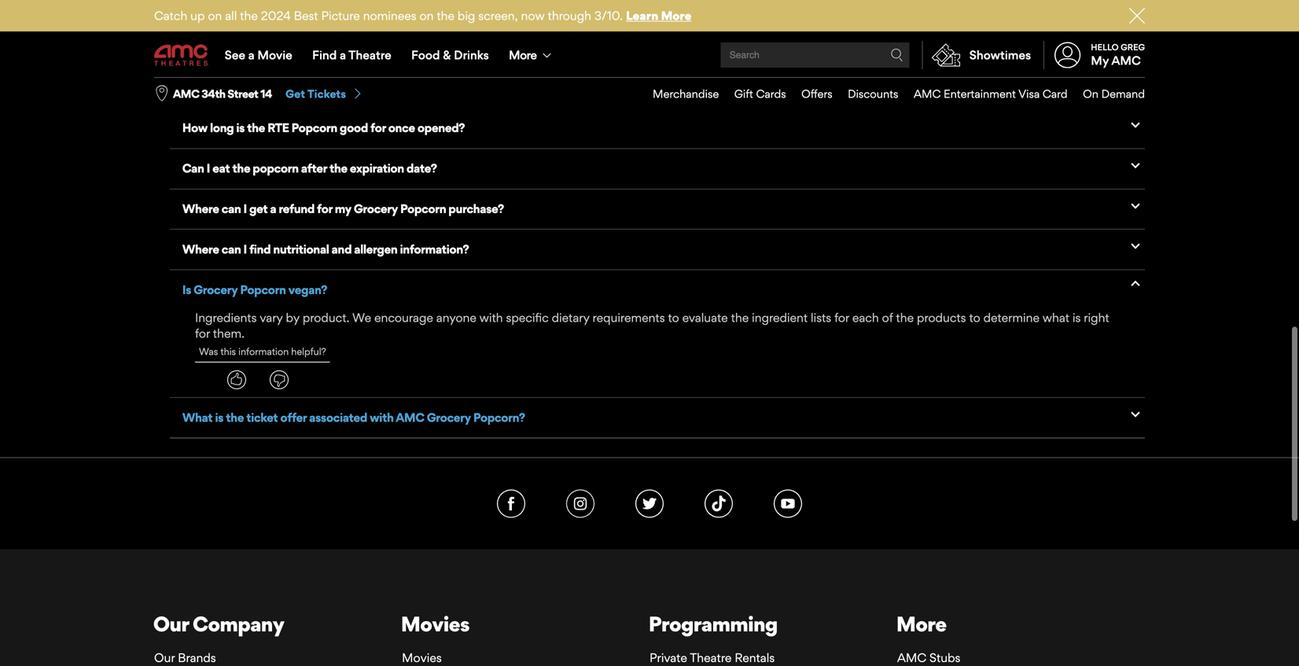 Task type: locate. For each thing, give the bounding box(es) containing it.
thumbs down rating of 1 element
[[270, 371, 289, 390]]

cookie consent banner dialog
[[0, 624, 1300, 667]]

1 vertical spatial theatre
[[690, 651, 732, 665]]

thumbs up rating of 5 element
[[227, 371, 246, 390]]

amc 34th street 14 button
[[173, 86, 272, 102]]

theatre inside menu
[[349, 48, 392, 62]]

once
[[388, 120, 415, 135]]

34th
[[202, 87, 225, 101]]

0 vertical spatial i
[[207, 161, 210, 175]]

screen,
[[479, 8, 518, 23]]

1 vertical spatial our
[[154, 651, 175, 665]]

on
[[1084, 87, 1099, 101]]

opened?
[[418, 120, 465, 135]]

amc logo image
[[154, 44, 209, 66], [154, 44, 209, 66]]

more right learn
[[661, 8, 692, 23]]

2 horizontal spatial a
[[340, 48, 346, 62]]

good
[[340, 120, 368, 135]]

a right the find
[[340, 48, 346, 62]]

for
[[371, 120, 386, 135], [317, 201, 333, 216], [835, 311, 850, 325], [195, 326, 210, 341]]

1 vertical spatial is
[[182, 282, 191, 297]]

amc down greg
[[1112, 53, 1142, 68]]

our up our brands link
[[153, 612, 189, 637]]

after
[[301, 161, 327, 175]]

1 can from the top
[[222, 201, 241, 216]]

amc inside hello greg my amc
[[1112, 53, 1142, 68]]

amc youtube image
[[774, 490, 803, 518], [774, 490, 803, 518]]

0 vertical spatial more
[[661, 8, 692, 23]]

amc 34th street 14
[[173, 87, 272, 101]]

drinks
[[454, 48, 489, 62]]

theatre
[[349, 48, 392, 62], [690, 651, 732, 665]]

1 vertical spatial where
[[182, 242, 219, 257]]

submit search icon image
[[891, 49, 904, 61]]

our
[[153, 612, 189, 637], [154, 651, 175, 665]]

determine
[[984, 311, 1040, 325]]

amc stubs
[[898, 651, 961, 665]]

to right products
[[970, 311, 981, 325]]

1 vertical spatial can
[[222, 242, 241, 257]]

expiration
[[350, 161, 404, 175]]

0 horizontal spatial with
[[370, 410, 394, 425]]

i left 'find'
[[244, 242, 247, 257]]

0 vertical spatial theatre
[[349, 48, 392, 62]]

eat
[[213, 161, 230, 175]]

grocery left popcorn?
[[427, 410, 471, 425]]

where for where can i get a refund for my grocery popcorn purchase?
[[182, 201, 219, 216]]

popcorn
[[253, 161, 299, 175]]

1 vertical spatial with
[[370, 410, 394, 425]]

with inside ingredients vary by product. we encourage anyone with specific dietary requirements to evaluate the ingredient lists for each of the products to determine what is right for them.
[[480, 311, 503, 325]]

now
[[521, 8, 545, 23]]

gift
[[735, 87, 754, 101]]

learn more link
[[626, 8, 692, 23]]

14
[[261, 87, 272, 101]]

was
[[199, 346, 218, 358]]

&
[[443, 48, 451, 62]]

more up amc stubs link
[[897, 612, 947, 637]]

can left 'find'
[[222, 242, 241, 257]]

the left big
[[437, 8, 455, 23]]

there
[[204, 80, 233, 94]]

find a theatre
[[312, 48, 392, 62]]

amc entertainment visa card
[[914, 87, 1068, 101]]

popcorn
[[240, 39, 286, 54], [369, 80, 415, 94], [292, 120, 337, 135], [401, 201, 446, 216], [240, 282, 286, 297]]

1 horizontal spatial with
[[480, 311, 503, 325]]

information?
[[400, 242, 469, 257]]

is left right
[[1073, 311, 1082, 325]]

cards
[[757, 87, 787, 101]]

i for get
[[244, 201, 247, 216]]

with right associated
[[370, 410, 394, 425]]

how
[[182, 120, 208, 135]]

i left get
[[244, 201, 247, 216]]

2 where from the top
[[182, 242, 219, 257]]

theatre down programming
[[690, 651, 732, 665]]

a
[[248, 48, 255, 62], [340, 48, 346, 62], [270, 201, 276, 216]]

for left my at the left
[[317, 201, 333, 216]]

1 horizontal spatial on
[[420, 8, 434, 23]]

0 vertical spatial with
[[480, 311, 503, 325]]

1 vertical spatial is
[[1073, 311, 1082, 325]]

plans
[[235, 80, 264, 94]]

with right anyone
[[480, 311, 503, 325]]

demand
[[1102, 87, 1146, 101]]

where down can
[[182, 201, 219, 216]]

ingredient
[[752, 311, 808, 325]]

thumbs up rating of 5 image
[[227, 371, 246, 390]]

to left evaluate
[[668, 311, 680, 325]]

menu
[[154, 33, 1146, 77], [638, 78, 1146, 110]]

0 horizontal spatial on
[[208, 8, 222, 23]]

3/10.
[[595, 8, 623, 23]]

associated
[[309, 410, 367, 425]]

evaluate
[[683, 311, 728, 325]]

2 horizontal spatial more
[[897, 612, 947, 637]]

0 vertical spatial our
[[153, 612, 189, 637]]

specific
[[506, 311, 549, 325]]

0 horizontal spatial theatre
[[349, 48, 392, 62]]

amc down showtimes image
[[914, 87, 941, 101]]

products
[[918, 311, 967, 325]]

our company
[[153, 612, 284, 637]]

where
[[182, 201, 219, 216], [182, 242, 219, 257]]

walmart
[[461, 80, 508, 94]]

i
[[207, 161, 210, 175], [244, 201, 247, 216], [244, 242, 247, 257]]

amc instagram image
[[567, 490, 595, 518], [567, 490, 595, 518]]

is inside ingredients vary by product. we encourage anyone with specific dietary requirements to evaluate the ingredient lists for each of the products to determine what is right for them.
[[1073, 311, 1082, 325]]

can for find
[[222, 242, 241, 257]]

best
[[294, 8, 318, 23]]

movies link
[[402, 651, 442, 665]]

how long is the rte popcorn good for once opened?
[[182, 120, 465, 135]]

the right evaluate
[[732, 311, 749, 325]]

0 vertical spatial where
[[182, 201, 219, 216]]

the right all
[[240, 8, 258, 23]]

0 vertical spatial can
[[222, 201, 241, 216]]

company
[[193, 612, 284, 637]]

entertainment
[[944, 87, 1017, 101]]

2 can from the top
[[222, 242, 241, 257]]

more up locations
[[509, 48, 537, 62]]

amc for amc stubs
[[898, 651, 927, 665]]

on left all
[[208, 8, 222, 23]]

0 horizontal spatial a
[[248, 48, 255, 62]]

on right nominees
[[420, 8, 434, 23]]

2 vertical spatial i
[[244, 242, 247, 257]]

0 horizontal spatial more
[[509, 48, 537, 62]]

is
[[236, 120, 245, 135], [1073, 311, 1082, 325], [215, 410, 224, 425]]

our left brands
[[154, 651, 175, 665]]

2 vertical spatial more
[[897, 612, 947, 637]]

to
[[266, 80, 278, 94], [417, 80, 429, 94], [668, 311, 680, 325], [970, 311, 981, 325]]

a right get
[[270, 201, 276, 216]]

2 is from the top
[[182, 282, 191, 297]]

more
[[431, 80, 459, 94]]

1 on from the left
[[208, 8, 222, 23]]

a for movie
[[248, 48, 255, 62]]

1 vertical spatial movies
[[402, 651, 442, 665]]

1 where from the top
[[182, 201, 219, 216]]

amc left "stubs"
[[898, 651, 927, 665]]

1 vertical spatial i
[[244, 201, 247, 216]]

amc tiktok image
[[705, 490, 733, 518], [705, 490, 733, 518]]

encourage
[[375, 311, 434, 325]]

theatre down nominees
[[349, 48, 392, 62]]

amc twitter image
[[636, 490, 664, 518]]

rentals
[[735, 651, 775, 665]]

offer
[[280, 410, 307, 425]]

offers link
[[787, 78, 833, 110]]

a right see
[[248, 48, 255, 62]]

amc entertainment visa card link
[[899, 78, 1068, 110]]

showtimes link
[[923, 41, 1032, 69]]

get
[[286, 87, 305, 101]]

locations
[[511, 80, 560, 94]]

amc for amc 34th street 14
[[173, 87, 199, 101]]

0 horizontal spatial is
[[215, 410, 224, 425]]

dietary
[[552, 311, 590, 325]]

with
[[480, 311, 503, 325], [370, 410, 394, 425]]

find
[[249, 242, 271, 257]]

menu up stores?
[[154, 33, 1146, 77]]

offers
[[802, 87, 833, 101]]

go to my account page element
[[1044, 33, 1146, 77]]

menu down the submit search icon
[[638, 78, 1146, 110]]

big
[[458, 8, 476, 23]]

information
[[239, 346, 289, 358]]

on
[[208, 8, 222, 23], [420, 8, 434, 23]]

i left eat
[[207, 161, 210, 175]]

gluten-
[[289, 39, 328, 54]]

1 horizontal spatial a
[[270, 201, 276, 216]]

grocery right my at the left
[[354, 201, 398, 216]]

is right long on the left top of page
[[236, 120, 245, 135]]

1 vertical spatial more
[[509, 48, 537, 62]]

amc left 34th
[[173, 87, 199, 101]]

amc inside footer
[[898, 651, 927, 665]]

1 is from the top
[[182, 39, 191, 54]]

where left 'find'
[[182, 242, 219, 257]]

can left get
[[222, 201, 241, 216]]

1 horizontal spatial is
[[236, 120, 245, 135]]

amc for amc entertainment visa card
[[914, 87, 941, 101]]

see a movie
[[225, 48, 293, 62]]

1 vertical spatial menu
[[638, 78, 1146, 110]]

is grocery popcorn vegan?
[[182, 282, 327, 297]]

0 vertical spatial menu
[[154, 33, 1146, 77]]

to left 'more'
[[417, 80, 429, 94]]

the right of
[[897, 311, 914, 325]]

2 horizontal spatial is
[[1073, 311, 1082, 325]]

1 horizontal spatial theatre
[[690, 651, 732, 665]]

other
[[576, 80, 605, 94]]

is right what
[[215, 410, 224, 425]]

our brands link
[[154, 651, 216, 665]]

footer
[[0, 458, 1300, 667]]

right
[[1085, 311, 1110, 325]]

0 vertical spatial is
[[182, 39, 191, 54]]

amc inside button
[[173, 87, 199, 101]]

for right lists
[[835, 311, 850, 325]]



Task type: vqa. For each thing, say whether or not it's contained in the screenshot.
"Mac"
no



Task type: describe. For each thing, give the bounding box(es) containing it.
user profile image
[[1046, 42, 1091, 68]]

private
[[650, 651, 688, 665]]

up
[[191, 8, 205, 23]]

rte
[[268, 120, 289, 135]]

search the AMC website text field
[[728, 49, 891, 61]]

on demand link
[[1068, 78, 1146, 110]]

ingredients vary by product. we encourage anyone with specific dietary requirements to evaluate the ingredient lists for each of the products to determine what is right for them.
[[195, 311, 1110, 341]]

requirements
[[593, 311, 665, 325]]

merchandise link
[[638, 78, 719, 110]]

showtimes
[[970, 48, 1032, 62]]

product.
[[303, 311, 350, 325]]

nutritional
[[273, 242, 329, 257]]

see a movie link
[[215, 33, 302, 77]]

amc stubs link
[[898, 651, 961, 665]]

are there plans to expand grocery popcorn to more walmart locations or other retail stores?
[[182, 80, 677, 94]]

anyone
[[437, 311, 477, 325]]

stubs
[[930, 651, 961, 665]]

visa
[[1019, 87, 1040, 101]]

catch up on all the 2024 best picture nominees on the big screen, now through 3/10. learn more
[[154, 8, 692, 23]]

ingredients
[[195, 311, 257, 325]]

ticket
[[246, 410, 278, 425]]

hello greg my amc
[[1092, 42, 1146, 68]]

0 vertical spatial movies
[[401, 612, 470, 637]]

0 vertical spatial is
[[236, 120, 245, 135]]

food
[[412, 48, 440, 62]]

all
[[225, 8, 237, 23]]

and
[[332, 242, 352, 257]]

showtimes image
[[924, 41, 970, 69]]

where can i find nutritional and allergen information?
[[182, 242, 469, 257]]

by
[[286, 311, 300, 325]]

see
[[225, 48, 245, 62]]

the right eat
[[232, 161, 250, 175]]

stores?
[[638, 80, 677, 94]]

merchandise
[[653, 87, 719, 101]]

vegan?
[[289, 282, 327, 297]]

brands
[[178, 651, 216, 665]]

what
[[1043, 311, 1070, 325]]

2 vertical spatial is
[[215, 410, 224, 425]]

tickets
[[308, 87, 346, 101]]

the left ticket
[[226, 410, 244, 425]]

more inside more button
[[509, 48, 537, 62]]

learn
[[626, 8, 659, 23]]

was this information helpful?
[[199, 346, 326, 358]]

the right after
[[330, 161, 348, 175]]

the left rte
[[247, 120, 265, 135]]

2 on from the left
[[420, 8, 434, 23]]

we
[[353, 311, 371, 325]]

through
[[548, 8, 592, 23]]

get tickets link
[[286, 87, 364, 101]]

is for is grocery popcorn gluten-free?
[[182, 39, 191, 54]]

greg
[[1122, 42, 1146, 52]]

is grocery popcorn gluten-free?
[[182, 39, 356, 54]]

find
[[312, 48, 337, 62]]

picture
[[321, 8, 360, 23]]

my
[[335, 201, 352, 216]]

them.
[[213, 326, 245, 341]]

long
[[210, 120, 234, 135]]

2024
[[261, 8, 291, 23]]

private theatre rentals
[[650, 651, 775, 665]]

amc right associated
[[396, 410, 425, 425]]

where for where can i find nutritional and allergen information?
[[182, 242, 219, 257]]

food & drinks link
[[402, 33, 499, 77]]

catch
[[154, 8, 187, 23]]

can i eat the popcorn after the expiration date?
[[182, 161, 437, 175]]

can for get
[[222, 201, 241, 216]]

get tickets
[[286, 87, 346, 101]]

menu containing more
[[154, 33, 1146, 77]]

to right plans
[[266, 80, 278, 94]]

helpful?
[[291, 346, 326, 358]]

hello
[[1092, 42, 1119, 52]]

amc facebook image
[[497, 490, 526, 518]]

amc twitter image
[[636, 490, 664, 518]]

can
[[182, 161, 204, 175]]

footer containing our company
[[0, 458, 1300, 667]]

i for find
[[244, 242, 247, 257]]

our for our company
[[153, 612, 189, 637]]

purchase?
[[449, 201, 504, 216]]

is for is grocery popcorn vegan?
[[182, 282, 191, 297]]

what
[[182, 410, 213, 425]]

where can i get a refund for my grocery popcorn purchase?
[[182, 201, 504, 216]]

more button
[[499, 33, 565, 77]]

more inside footer
[[897, 612, 947, 637]]

for left once
[[371, 120, 386, 135]]

amc facebook image
[[497, 490, 526, 518]]

this
[[221, 346, 236, 358]]

for up the was
[[195, 326, 210, 341]]

card
[[1043, 87, 1068, 101]]

get
[[249, 201, 268, 216]]

our for our brands
[[154, 651, 175, 665]]

what is the ticket offer associated with amc grocery popcorn?
[[182, 410, 525, 425]]

a for theatre
[[340, 48, 346, 62]]

are
[[182, 80, 202, 94]]

menu containing merchandise
[[638, 78, 1146, 110]]

1 horizontal spatial more
[[661, 8, 692, 23]]

grocery down find a theatre link
[[322, 80, 366, 94]]

my
[[1092, 53, 1110, 68]]

refund
[[279, 201, 315, 216]]

thumbs down rating of 1 image
[[270, 371, 289, 390]]

date?
[[407, 161, 437, 175]]

grocery down all
[[194, 39, 238, 54]]

grocery up the ingredients
[[194, 282, 238, 297]]

nominees
[[363, 8, 417, 23]]

each
[[853, 311, 880, 325]]

find a theatre link
[[302, 33, 402, 77]]



